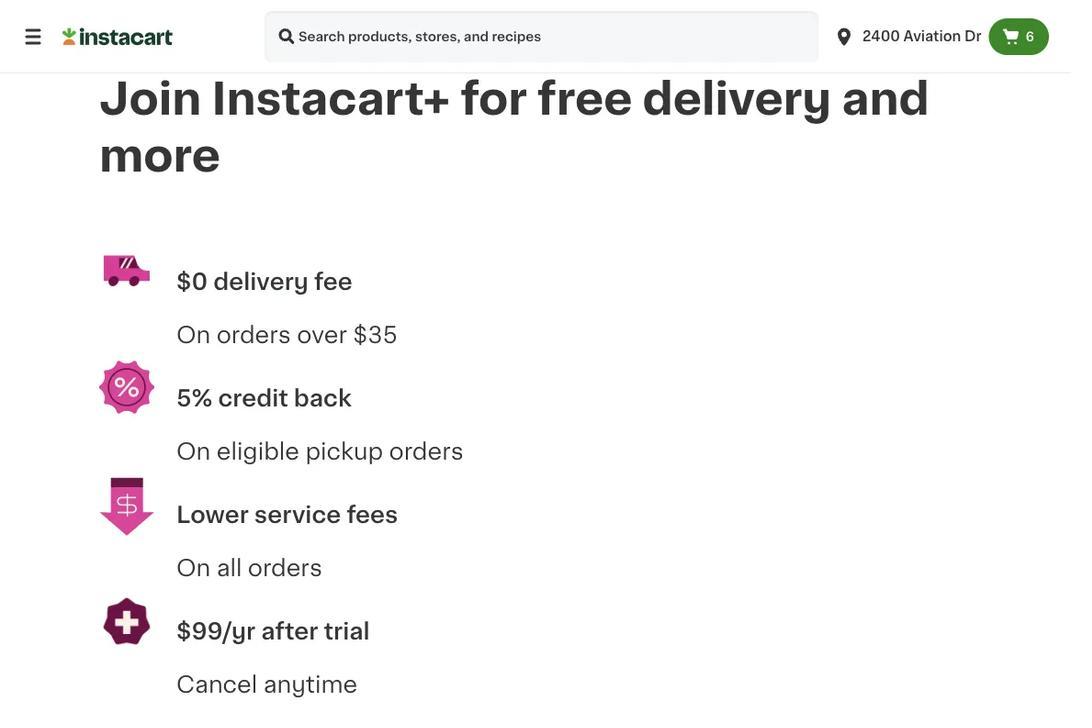 Task type: describe. For each thing, give the bounding box(es) containing it.
free
[[537, 78, 632, 121]]

on for on all orders
[[176, 557, 211, 580]]

over
[[297, 324, 347, 347]]

back
[[294, 388, 352, 410]]

1 vertical spatial delivery
[[213, 271, 309, 294]]

eligible
[[216, 441, 299, 463]]

delivery inside join instacart+ for free delivery and more
[[643, 78, 831, 121]]

on eligible pickup orders
[[176, 441, 464, 463]]

instacart+
[[212, 78, 450, 121]]

instacart logo image
[[62, 26, 173, 48]]

1 vertical spatial orders
[[389, 441, 464, 463]]

pickup
[[305, 441, 383, 463]]

on for on eligible pickup orders
[[176, 441, 211, 463]]

credit
[[218, 388, 288, 410]]

and
[[842, 78, 929, 121]]

2400
[[863, 30, 900, 43]]

$99/yr
[[176, 621, 256, 644]]

trial
[[324, 621, 370, 644]]

on for on orders over $35
[[176, 324, 211, 347]]

more
[[99, 135, 220, 179]]

on all orders
[[176, 557, 322, 580]]

$35
[[353, 324, 398, 347]]

2400 aviation dr button
[[833, 11, 982, 62]]

2 vertical spatial orders
[[248, 557, 322, 580]]

5%
[[176, 388, 212, 410]]

after
[[261, 621, 318, 644]]



Task type: vqa. For each thing, say whether or not it's contained in the screenshot.
100% satisfaction guarantee button
no



Task type: locate. For each thing, give the bounding box(es) containing it.
on down "$0"
[[176, 324, 211, 347]]

lower service fees
[[176, 505, 398, 527]]

on
[[176, 324, 211, 347], [176, 441, 211, 463], [176, 557, 211, 580]]

0 vertical spatial orders
[[216, 324, 291, 347]]

orders down $0 delivery fee
[[216, 324, 291, 347]]

$99/yr after trial
[[176, 621, 370, 644]]

2 on from the top
[[176, 441, 211, 463]]

orders
[[216, 324, 291, 347], [389, 441, 464, 463], [248, 557, 322, 580]]

2 vertical spatial on
[[176, 557, 211, 580]]

3 on from the top
[[176, 557, 211, 580]]

orders down lower service fees
[[248, 557, 322, 580]]

cancel
[[176, 674, 257, 697]]

$0
[[176, 271, 208, 294]]

1 horizontal spatial delivery
[[643, 78, 831, 121]]

1 on from the top
[[176, 324, 211, 347]]

orders right pickup
[[389, 441, 464, 463]]

$0 delivery fee
[[176, 271, 352, 294]]

0 vertical spatial on
[[176, 324, 211, 347]]

join
[[99, 78, 201, 121]]

on orders over $35
[[176, 324, 398, 347]]

0 vertical spatial delivery
[[643, 78, 831, 121]]

2400 aviation dr button
[[826, 11, 989, 62]]

1 vertical spatial on
[[176, 441, 211, 463]]

6
[[1026, 30, 1034, 43]]

None search field
[[265, 11, 819, 62]]

aviation
[[904, 30, 961, 43]]

join instacart+ for free delivery and more
[[99, 78, 940, 179]]

dr
[[965, 30, 982, 43]]

service
[[254, 505, 341, 527]]

delivery
[[643, 78, 831, 121], [213, 271, 309, 294]]

2400 aviation dr
[[863, 30, 982, 43]]

Search field
[[265, 11, 819, 62]]

5% credit back
[[176, 388, 352, 410]]

0 horizontal spatial delivery
[[213, 271, 309, 294]]

on left all
[[176, 557, 211, 580]]

fee
[[314, 271, 352, 294]]

fees
[[347, 505, 398, 527]]

all
[[216, 557, 242, 580]]

on down 5%
[[176, 441, 211, 463]]

cancel anytime
[[176, 674, 357, 697]]

for
[[461, 78, 527, 121]]

anytime
[[263, 674, 357, 697]]

lower
[[176, 505, 249, 527]]

6 button
[[989, 18, 1049, 55]]



